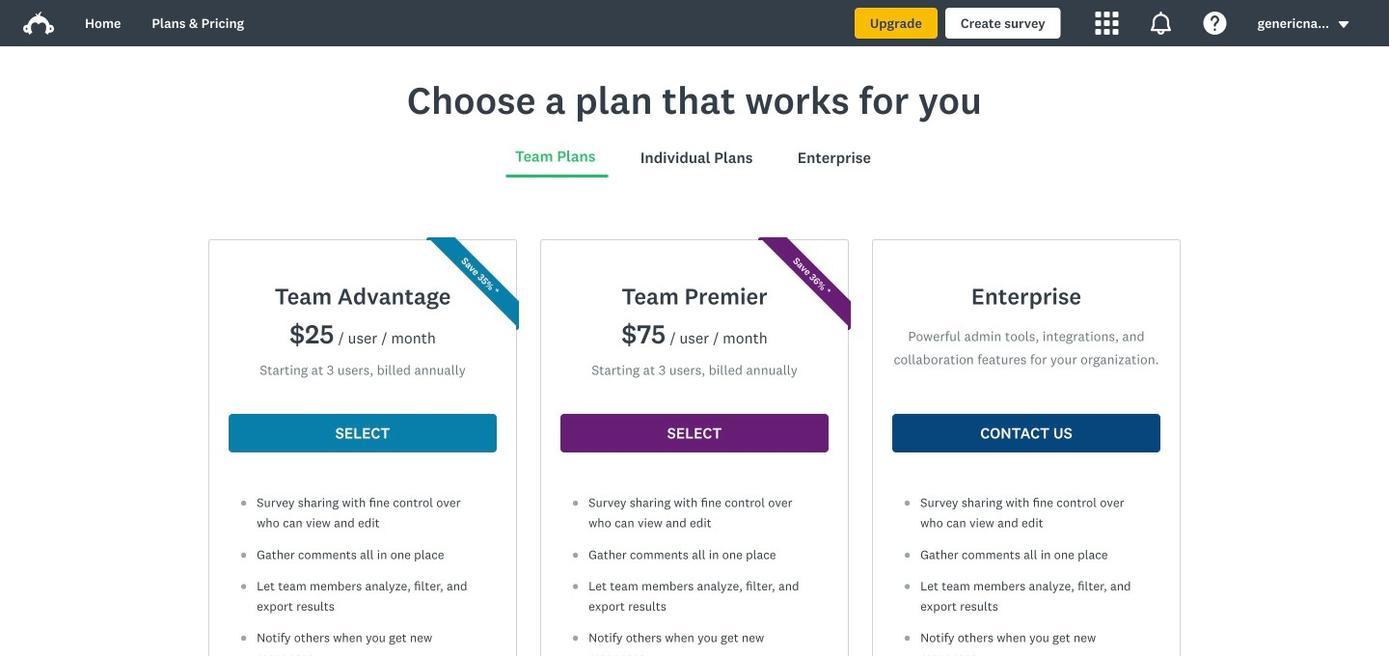 Task type: vqa. For each thing, say whether or not it's contained in the screenshot.
Products icon
yes



Task type: locate. For each thing, give the bounding box(es) containing it.
dropdown arrow icon image
[[1337, 18, 1351, 31], [1339, 21, 1349, 28]]

1 brand logo image from the top
[[23, 8, 54, 39]]

products icon image
[[1096, 12, 1119, 35], [1096, 12, 1119, 35]]

brand logo image
[[23, 8, 54, 39], [23, 12, 54, 35]]



Task type: describe. For each thing, give the bounding box(es) containing it.
2 brand logo image from the top
[[23, 12, 54, 35]]

help icon image
[[1204, 12, 1227, 35]]

notification center icon image
[[1150, 12, 1173, 35]]



